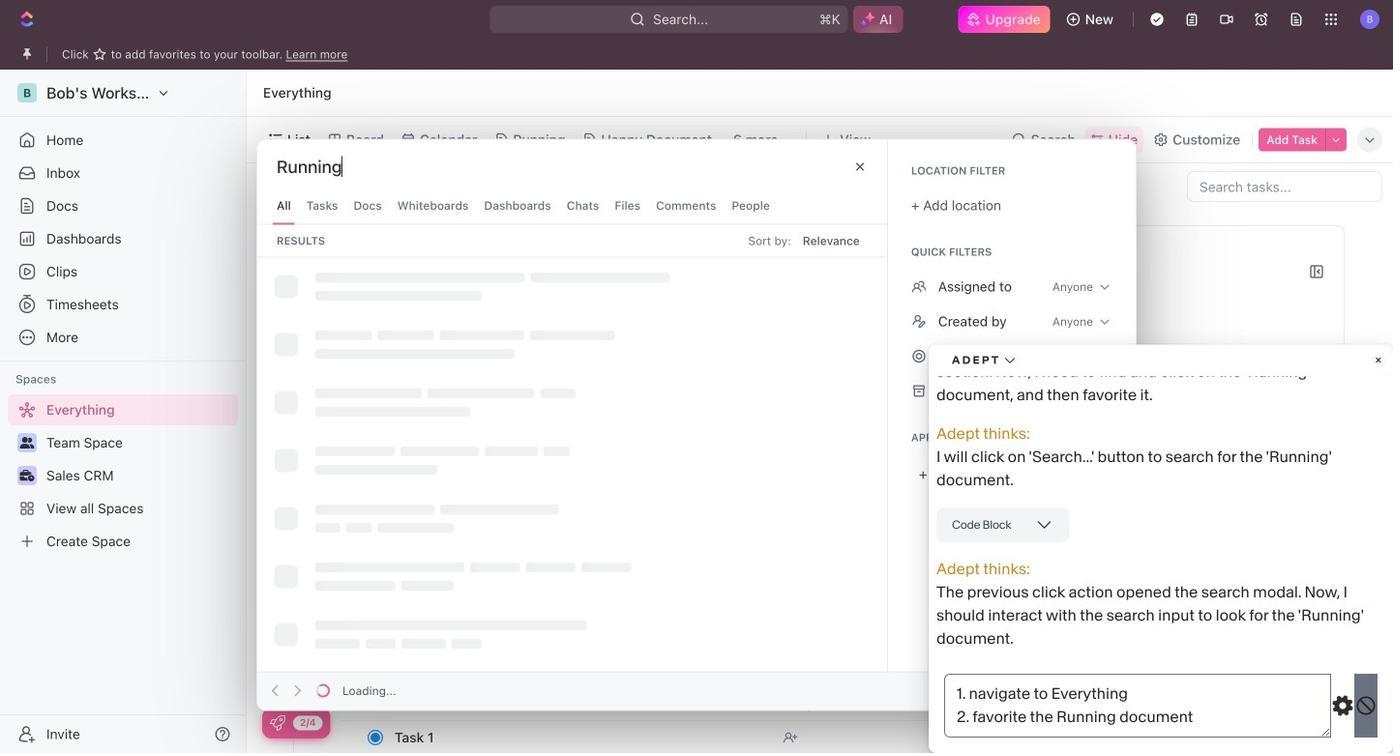 Task type: describe. For each thing, give the bounding box(es) containing it.
Search or run a command… text field
[[277, 155, 422, 179]]

onboarding checklist button image
[[270, 716, 286, 732]]

1 qdq9q image from the top
[[911, 279, 927, 295]]

onboarding checklist button element
[[270, 716, 286, 732]]

Search tasks... text field
[[1188, 172, 1382, 201]]

e83zz image
[[911, 384, 927, 399]]



Task type: vqa. For each thing, say whether or not it's contained in the screenshot.
THE HOME link
no



Task type: locate. For each thing, give the bounding box(es) containing it.
3 qdq9q image from the top
[[911, 349, 927, 364]]

1 vertical spatial qdq9q image
[[911, 314, 927, 330]]

2 vertical spatial qdq9q image
[[911, 349, 927, 364]]

2 qdq9q image from the top
[[911, 314, 927, 330]]

tree inside sidebar navigation
[[8, 395, 238, 557]]

sidebar navigation
[[0, 70, 247, 754]]

0 vertical spatial qdq9q image
[[911, 279, 927, 295]]

tree
[[8, 395, 238, 557]]

qdq9q image
[[911, 279, 927, 295], [911, 314, 927, 330], [911, 349, 927, 364]]



